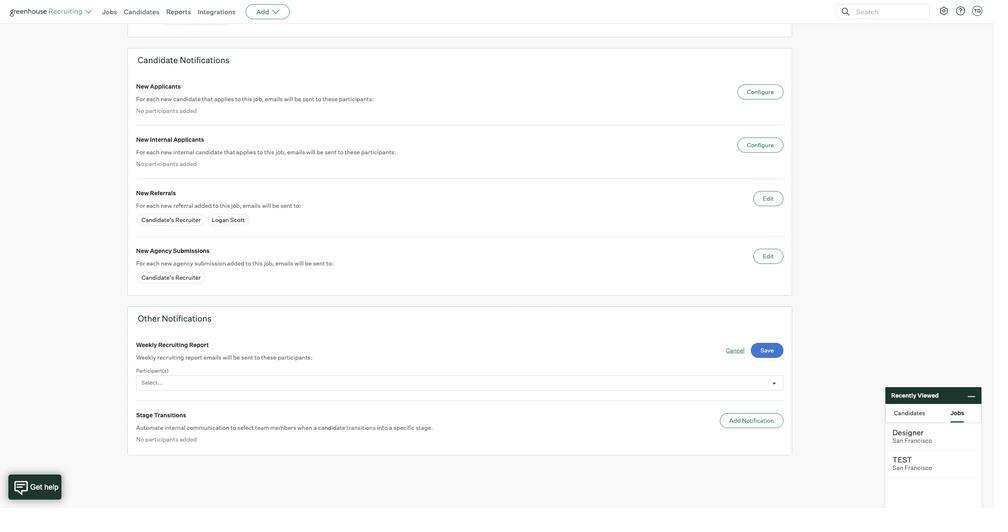 Task type: vqa. For each thing, say whether or not it's contained in the screenshot.
27
no



Task type: describe. For each thing, give the bounding box(es) containing it.
0 vertical spatial internal
[[173, 149, 194, 156]]

report
[[185, 354, 202, 361]]

add button
[[246, 4, 290, 19]]

participant(s)
[[136, 367, 169, 374]]

candidate notifications
[[138, 55, 230, 65]]

other notifications
[[138, 313, 212, 324]]

san for test
[[893, 464, 904, 472]]

new for new applicants
[[136, 83, 149, 90]]

0 horizontal spatial candidates
[[124, 8, 160, 16]]

san for designer
[[893, 437, 904, 445]]

configure button for for each new internal candidate that applies to this job, emails will be sent to these participants:
[[738, 138, 784, 153]]

1 no from the top
[[136, 107, 144, 114]]

select
[[238, 424, 254, 431]]

save
[[761, 347, 775, 354]]

cancel link
[[727, 346, 745, 355]]

no for other
[[136, 436, 144, 443]]

new for new agency submissions
[[136, 247, 149, 254]]

new for internal
[[161, 149, 172, 156]]

1 participants from the top
[[145, 107, 178, 114]]

save button
[[752, 343, 784, 358]]

greenhouse recruiting image
[[10, 7, 85, 17]]

new referrals
[[136, 189, 176, 196]]

add for add notification
[[730, 417, 741, 424]]

1 a from the left
[[314, 424, 317, 431]]

edit button for for each new referral added to this job, emails will be sent to:
[[754, 191, 784, 206]]

for for for each new internal candidate that applies to this job, emails will be sent to these participants:
[[136, 149, 145, 156]]

logan scott
[[212, 216, 245, 223]]

report
[[189, 341, 209, 348]]

0 vertical spatial applicants
[[150, 83, 181, 90]]

2 vertical spatial these
[[261, 354, 277, 361]]

configure for for each new candidate that applies to this job, emails will be sent to these participants:
[[748, 88, 775, 95]]

transitions
[[347, 424, 376, 431]]

new for new referrals
[[136, 189, 149, 196]]

reports
[[166, 8, 191, 16]]

candidates inside tab list
[[895, 409, 926, 416]]

scott
[[230, 216, 245, 223]]

weekly for weekly recruiting report
[[136, 341, 157, 348]]

add notification button
[[720, 413, 784, 428]]

designer
[[893, 428, 924, 437]]

2 horizontal spatial these
[[345, 149, 360, 156]]

reports link
[[166, 8, 191, 16]]

for for for each new agency submission added to this job, emails will be sent to:
[[136, 260, 145, 267]]

offer :
[[143, 15, 159, 22]]

0 vertical spatial that
[[202, 95, 213, 102]]

1 horizontal spatial that
[[224, 149, 235, 156]]

viewed
[[918, 392, 940, 399]]

francisco for test
[[905, 464, 933, 472]]

when
[[298, 424, 313, 431]]

2 vertical spatial candidate's
[[142, 274, 174, 281]]

stage transitions
[[136, 412, 186, 419]]

no participants added for other
[[136, 436, 197, 443]]

each for applicants
[[147, 95, 160, 102]]

for each new internal candidate that applies to this job, emails will be sent to these participants:
[[136, 149, 396, 156]]

configure for for each new internal candidate that applies to this job, emails will be sent to these participants:
[[748, 141, 775, 149]]

participants for other
[[145, 436, 178, 443]]

recruiting
[[158, 341, 188, 348]]

submissions
[[173, 247, 210, 254]]

no for candidate
[[136, 160, 144, 167]]

agency
[[150, 247, 172, 254]]

for each new agency submission added to this job, emails will be sent to:
[[136, 260, 334, 267]]

weekly recruiting report
[[136, 341, 209, 348]]

add for add
[[256, 8, 269, 16]]

0 vertical spatial recruiter
[[201, 16, 227, 23]]

td button
[[971, 4, 985, 18]]

0 vertical spatial candidate's
[[167, 16, 200, 23]]

0 horizontal spatial to:
[[294, 202, 301, 209]]

stage.
[[416, 424, 433, 431]]

new for candidate
[[161, 95, 172, 102]]

0 vertical spatial candidate's recruiter
[[167, 16, 227, 23]]

transitions
[[154, 412, 186, 419]]

notification
[[743, 417, 775, 424]]

new for new internal applicants
[[136, 136, 149, 143]]

0 vertical spatial candidate
[[173, 95, 201, 102]]

edit for for each new agency submission added to this job, emails will be sent to:
[[763, 253, 775, 260]]



Task type: locate. For each thing, give the bounding box(es) containing it.
automate
[[136, 424, 163, 431]]

2 no participants added from the top
[[136, 160, 197, 167]]

2 a from the left
[[389, 424, 393, 431]]

1 vertical spatial candidate's
[[142, 216, 174, 223]]

edit for for each new referral added to this job, emails will be sent to:
[[763, 195, 775, 202]]

edit
[[763, 195, 775, 202], [763, 253, 775, 260]]

applicants down candidate at left top
[[150, 83, 181, 90]]

1 vertical spatial san
[[893, 464, 904, 472]]

0 vertical spatial participants
[[145, 107, 178, 114]]

participants down automate
[[145, 436, 178, 443]]

1 vertical spatial to:
[[326, 260, 334, 267]]

new
[[161, 95, 172, 102], [161, 149, 172, 156], [161, 202, 172, 209], [161, 260, 172, 267]]

each for internal
[[147, 149, 160, 156]]

candidates right jobs link
[[124, 8, 160, 16]]

0 vertical spatial jobs
[[102, 8, 117, 16]]

these
[[323, 95, 338, 102], [345, 149, 360, 156], [261, 354, 277, 361]]

a right when
[[314, 424, 317, 431]]

new down agency
[[161, 260, 172, 267]]

new applicants
[[136, 83, 181, 90]]

added right submission
[[227, 260, 245, 267]]

candidates link
[[124, 8, 160, 16]]

each
[[147, 95, 160, 102], [147, 149, 160, 156], [147, 202, 160, 209], [147, 260, 160, 267]]

participants down internal
[[145, 160, 178, 167]]

1 san from the top
[[893, 437, 904, 445]]

2 each from the top
[[147, 149, 160, 156]]

candidate down new internal applicants
[[196, 149, 223, 156]]

0 horizontal spatial jobs
[[102, 8, 117, 16]]

francisco
[[905, 437, 933, 445], [905, 464, 933, 472]]

candidate's
[[167, 16, 200, 23], [142, 216, 174, 223], [142, 274, 174, 281]]

1 horizontal spatial to:
[[326, 260, 334, 267]]

2 vertical spatial participants:
[[278, 354, 313, 361]]

jobs link
[[102, 8, 117, 16]]

1 vertical spatial no participants added
[[136, 160, 197, 167]]

this
[[242, 95, 252, 102], [264, 149, 275, 156], [220, 202, 230, 209], [253, 260, 263, 267]]

2 edit button from the top
[[754, 249, 784, 264]]

1 vertical spatial edit
[[763, 253, 775, 260]]

configure button
[[738, 84, 784, 99], [738, 138, 784, 153]]

applicants
[[150, 83, 181, 90], [174, 136, 204, 143]]

1 vertical spatial candidates
[[895, 409, 926, 416]]

1 configure from the top
[[748, 88, 775, 95]]

stage
[[136, 412, 153, 419]]

san
[[893, 437, 904, 445], [893, 464, 904, 472]]

2 participants from the top
[[145, 160, 178, 167]]

added down "communication"
[[180, 436, 197, 443]]

1 vertical spatial jobs
[[951, 409, 965, 416]]

new internal applicants
[[136, 136, 204, 143]]

1 vertical spatial candidate
[[196, 149, 223, 156]]

edit button for for each new agency submission added to this job, emails will be sent to:
[[754, 249, 784, 264]]

4 new from the top
[[161, 260, 172, 267]]

3 for from the top
[[136, 202, 145, 209]]

no down new applicants
[[136, 107, 144, 114]]

added right referral
[[195, 202, 212, 209]]

1 weekly from the top
[[136, 341, 157, 348]]

2 vertical spatial participants
[[145, 436, 178, 443]]

specific
[[394, 424, 415, 431]]

1 vertical spatial francisco
[[905, 464, 933, 472]]

2 for from the top
[[136, 149, 145, 156]]

candidate down new applicants
[[173, 95, 201, 102]]

internal down new internal applicants
[[173, 149, 194, 156]]

each for referrals
[[147, 202, 160, 209]]

each down new referrals
[[147, 202, 160, 209]]

new
[[136, 83, 149, 90], [136, 136, 149, 143], [136, 189, 149, 196], [136, 247, 149, 254]]

will
[[284, 95, 293, 102], [307, 149, 316, 156], [262, 202, 271, 209], [295, 260, 304, 267], [223, 354, 232, 361]]

a right into
[[389, 424, 393, 431]]

td
[[975, 8, 982, 14]]

:
[[156, 15, 157, 22]]

add
[[256, 8, 269, 16], [730, 417, 741, 424]]

0 horizontal spatial a
[[314, 424, 317, 431]]

0 vertical spatial these
[[323, 95, 338, 102]]

applies
[[214, 95, 234, 102], [237, 149, 256, 156]]

each down agency
[[147, 260, 160, 267]]

candidate's down new referrals
[[142, 216, 174, 223]]

new for agency
[[161, 260, 172, 267]]

no down automate
[[136, 436, 144, 443]]

0 vertical spatial weekly
[[136, 341, 157, 348]]

integrations link
[[198, 8, 236, 16]]

notifications for other notifications
[[162, 313, 212, 324]]

1 vertical spatial configure button
[[738, 138, 784, 153]]

add notification
[[730, 417, 775, 424]]

no
[[136, 107, 144, 114], [136, 160, 144, 167], [136, 436, 144, 443]]

2 edit from the top
[[763, 253, 775, 260]]

1 vertical spatial add
[[730, 417, 741, 424]]

1 vertical spatial notifications
[[162, 313, 212, 324]]

0 horizontal spatial applies
[[214, 95, 234, 102]]

new left agency
[[136, 247, 149, 254]]

tab list containing candidates
[[887, 404, 982, 423]]

francisco for designer
[[905, 437, 933, 445]]

weekly down other
[[136, 341, 157, 348]]

1 vertical spatial that
[[224, 149, 235, 156]]

each for agency
[[147, 260, 160, 267]]

2 new from the top
[[136, 136, 149, 143]]

be
[[295, 95, 302, 102], [317, 149, 324, 156], [272, 202, 279, 209], [305, 260, 312, 267], [233, 354, 240, 361]]

1 for from the top
[[136, 95, 145, 102]]

1 vertical spatial applies
[[237, 149, 256, 156]]

participants
[[145, 107, 178, 114], [145, 160, 178, 167], [145, 436, 178, 443]]

1 configure button from the top
[[738, 84, 784, 99]]

candidate's recruiter down the agency
[[142, 274, 201, 281]]

that
[[202, 95, 213, 102], [224, 149, 235, 156]]

no participants added down new applicants
[[136, 107, 197, 114]]

1 vertical spatial participants:
[[362, 149, 396, 156]]

0 vertical spatial configure
[[748, 88, 775, 95]]

participants for candidate
[[145, 160, 178, 167]]

referrals
[[150, 189, 176, 196]]

select...
[[142, 379, 163, 386]]

san inside test san francisco
[[893, 464, 904, 472]]

recruiter
[[201, 16, 227, 23], [176, 216, 201, 223], [176, 274, 201, 281]]

1 edit button from the top
[[754, 191, 784, 206]]

new for referral
[[161, 202, 172, 209]]

1 vertical spatial internal
[[165, 424, 186, 431]]

new down new applicants
[[161, 95, 172, 102]]

each down new applicants
[[147, 95, 160, 102]]

added up new internal applicants
[[180, 107, 197, 114]]

2 configure button from the top
[[738, 138, 784, 153]]

1 vertical spatial edit button
[[754, 249, 784, 264]]

candidates down recently viewed
[[895, 409, 926, 416]]

francisco inside designer san francisco
[[905, 437, 933, 445]]

recruiter right the reports "link" in the left of the page
[[201, 16, 227, 23]]

3 participants from the top
[[145, 436, 178, 443]]

to:
[[294, 202, 301, 209], [326, 260, 334, 267]]

for down new referrals
[[136, 202, 145, 209]]

edit button
[[754, 191, 784, 206], [754, 249, 784, 264]]

no participants added
[[136, 107, 197, 114], [136, 160, 197, 167], [136, 436, 197, 443]]

1 horizontal spatial add
[[730, 417, 741, 424]]

4 each from the top
[[147, 260, 160, 267]]

0 horizontal spatial these
[[261, 354, 277, 361]]

for each new referral added to this job, emails will be sent to:
[[136, 202, 301, 209]]

3 new from the top
[[161, 202, 172, 209]]

candidate's down agency
[[142, 274, 174, 281]]

2 new from the top
[[161, 149, 172, 156]]

0 vertical spatial edit
[[763, 195, 775, 202]]

1 vertical spatial no
[[136, 160, 144, 167]]

recruiter down referral
[[176, 216, 201, 223]]

added for new internal applicants
[[180, 160, 197, 167]]

applicants right internal
[[174, 136, 204, 143]]

for for for each new candidate that applies to this job, emails will be sent to these participants:
[[136, 95, 145, 102]]

candidate's right :
[[167, 16, 200, 23]]

francisco up test san francisco
[[905, 437, 933, 445]]

2 vertical spatial no
[[136, 436, 144, 443]]

configure image
[[940, 6, 950, 16]]

1 no participants added from the top
[[136, 107, 197, 114]]

new down candidate at left top
[[136, 83, 149, 90]]

1 horizontal spatial these
[[323, 95, 338, 102]]

0 vertical spatial to:
[[294, 202, 301, 209]]

2 san from the top
[[893, 464, 904, 472]]

1 horizontal spatial a
[[389, 424, 393, 431]]

into
[[377, 424, 388, 431]]

added down new internal applicants
[[180, 160, 197, 167]]

1 vertical spatial candidate's recruiter
[[142, 216, 201, 223]]

added for stage transitions
[[180, 436, 197, 443]]

automate internal communication to select team members when a candidate transitions into a specific stage.
[[136, 424, 433, 431]]

1 horizontal spatial candidates
[[895, 409, 926, 416]]

1 vertical spatial applicants
[[174, 136, 204, 143]]

3 no participants added from the top
[[136, 436, 197, 443]]

notifications for candidate notifications
[[180, 55, 230, 65]]

for
[[136, 95, 145, 102], [136, 149, 145, 156], [136, 202, 145, 209], [136, 260, 145, 267]]

candidate's recruiter right :
[[167, 16, 227, 23]]

candidates
[[124, 8, 160, 16], [895, 409, 926, 416]]

internal down transitions
[[165, 424, 186, 431]]

recently
[[892, 392, 917, 399]]

3 new from the top
[[136, 189, 149, 196]]

0 vertical spatial participants:
[[339, 95, 374, 102]]

1 vertical spatial recruiter
[[176, 216, 201, 223]]

1 horizontal spatial jobs
[[951, 409, 965, 416]]

san inside designer san francisco
[[893, 437, 904, 445]]

job,
[[254, 95, 264, 102], [276, 149, 286, 156], [231, 202, 242, 209], [264, 260, 274, 267]]

1 francisco from the top
[[905, 437, 933, 445]]

2 francisco from the top
[[905, 464, 933, 472]]

san down designer san francisco
[[893, 464, 904, 472]]

new left referrals
[[136, 189, 149, 196]]

each down internal
[[147, 149, 160, 156]]

0 vertical spatial notifications
[[180, 55, 230, 65]]

internal
[[150, 136, 172, 143]]

team
[[255, 424, 269, 431]]

1 each from the top
[[147, 95, 160, 102]]

candidate's recruiter
[[167, 16, 227, 23], [142, 216, 201, 223], [142, 274, 201, 281]]

weekly for weekly recruiting report emails will be sent to these participants:
[[136, 354, 156, 361]]

new down new internal applicants
[[161, 149, 172, 156]]

for for for each new referral added to this job, emails will be sent to:
[[136, 202, 145, 209]]

added for new applicants
[[180, 107, 197, 114]]

1 vertical spatial weekly
[[136, 354, 156, 361]]

san up test
[[893, 437, 904, 445]]

0 vertical spatial edit button
[[754, 191, 784, 206]]

for each new candidate that applies to this job, emails will be sent to these participants:
[[136, 95, 374, 102]]

add inside popup button
[[256, 8, 269, 16]]

offer
[[143, 15, 156, 22]]

2 no from the top
[[136, 160, 144, 167]]

francisco down designer san francisco
[[905, 464, 933, 472]]

0 vertical spatial no participants added
[[136, 107, 197, 114]]

1 edit from the top
[[763, 195, 775, 202]]

candidate
[[138, 55, 178, 65]]

test
[[893, 455, 913, 464]]

1 new from the top
[[136, 83, 149, 90]]

designer san francisco
[[893, 428, 933, 445]]

no up new referrals
[[136, 160, 144, 167]]

members
[[271, 424, 297, 431]]

4 new from the top
[[136, 247, 149, 254]]

3 each from the top
[[147, 202, 160, 209]]

0 horizontal spatial that
[[202, 95, 213, 102]]

participants down new applicants
[[145, 107, 178, 114]]

1 vertical spatial configure
[[748, 141, 775, 149]]

1 new from the top
[[161, 95, 172, 102]]

2 vertical spatial candidate
[[318, 424, 346, 431]]

a
[[314, 424, 317, 431], [389, 424, 393, 431]]

0 vertical spatial candidates
[[124, 8, 160, 16]]

notifications
[[180, 55, 230, 65], [162, 313, 212, 324]]

0 vertical spatial san
[[893, 437, 904, 445]]

add inside 'button'
[[730, 417, 741, 424]]

agency
[[173, 260, 193, 267]]

0 horizontal spatial add
[[256, 8, 269, 16]]

other
[[138, 313, 160, 324]]

jobs inside tab list
[[951, 409, 965, 416]]

submission
[[195, 260, 226, 267]]

weekly
[[136, 341, 157, 348], [136, 354, 156, 361]]

2 vertical spatial recruiter
[[176, 274, 201, 281]]

francisco inside test san francisco
[[905, 464, 933, 472]]

no participants added down automate
[[136, 436, 197, 443]]

no participants added down new internal applicants
[[136, 160, 197, 167]]

tab list
[[887, 404, 982, 423]]

no participants added for candidate
[[136, 160, 197, 167]]

cancel
[[727, 347, 745, 354]]

2 vertical spatial no participants added
[[136, 436, 197, 443]]

test san francisco
[[893, 455, 933, 472]]

2 weekly from the top
[[136, 354, 156, 361]]

communication
[[187, 424, 230, 431]]

2 configure from the top
[[748, 141, 775, 149]]

configure
[[748, 88, 775, 95], [748, 141, 775, 149]]

1 vertical spatial these
[[345, 149, 360, 156]]

td button
[[973, 6, 983, 16]]

configure button for for each new candidate that applies to this job, emails will be sent to these participants:
[[738, 84, 784, 99]]

new down referrals
[[161, 202, 172, 209]]

recruiting
[[157, 354, 184, 361]]

0 vertical spatial configure button
[[738, 84, 784, 99]]

0 vertical spatial francisco
[[905, 437, 933, 445]]

new agency submissions
[[136, 247, 210, 254]]

3 no from the top
[[136, 436, 144, 443]]

new left internal
[[136, 136, 149, 143]]

logan
[[212, 216, 229, 223]]

weekly recruiting report emails will be sent to these participants:
[[136, 354, 313, 361]]

0 vertical spatial add
[[256, 8, 269, 16]]

2 vertical spatial candidate's recruiter
[[142, 274, 201, 281]]

0 vertical spatial no
[[136, 107, 144, 114]]

emails
[[265, 95, 283, 102], [287, 149, 305, 156], [243, 202, 261, 209], [276, 260, 294, 267], [204, 354, 222, 361]]

weekly up participant(s)
[[136, 354, 156, 361]]

0 vertical spatial applies
[[214, 95, 234, 102]]

1 vertical spatial participants
[[145, 160, 178, 167]]

referral
[[173, 202, 193, 209]]

internal
[[173, 149, 194, 156], [165, 424, 186, 431]]

1 horizontal spatial applies
[[237, 149, 256, 156]]

integrations
[[198, 8, 236, 16]]

recently viewed
[[892, 392, 940, 399]]

recruiter down the agency
[[176, 274, 201, 281]]

4 for from the top
[[136, 260, 145, 267]]

Search text field
[[855, 6, 923, 18]]

for down new applicants
[[136, 95, 145, 102]]

candidate's recruiter down referral
[[142, 216, 201, 223]]

for down new agency submissions
[[136, 260, 145, 267]]

to
[[235, 95, 241, 102], [316, 95, 322, 102], [258, 149, 263, 156], [338, 149, 344, 156], [213, 202, 219, 209], [246, 260, 251, 267], [255, 354, 260, 361], [231, 424, 236, 431]]

candidate right when
[[318, 424, 346, 431]]

for down new internal applicants
[[136, 149, 145, 156]]



